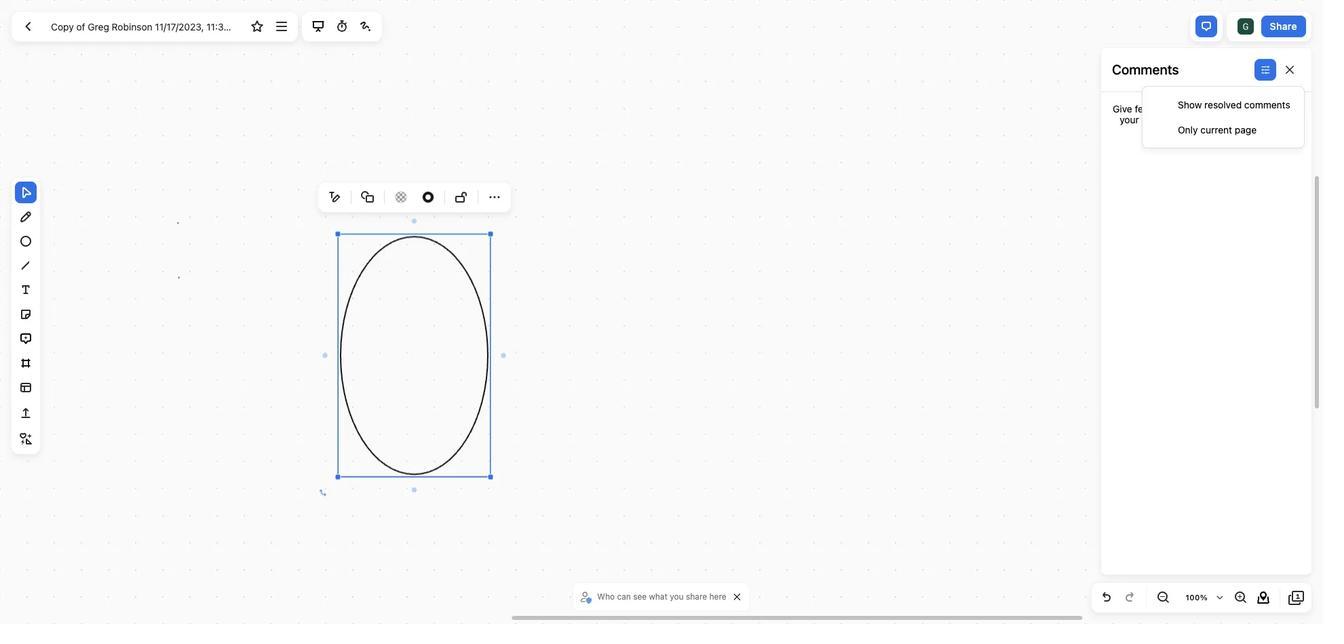 Task type: vqa. For each thing, say whether or not it's contained in the screenshot.
see
yes



Task type: describe. For each thing, give the bounding box(es) containing it.
or
[[1239, 103, 1248, 115]]

shape element
[[357, 187, 379, 208]]

zoom out image
[[1155, 590, 1171, 607]]

see
[[633, 592, 647, 602]]

timer image
[[334, 18, 350, 35]]

page
[[1235, 124, 1257, 135]]

comments!
[[1244, 114, 1293, 126]]

your
[[1120, 114, 1139, 126]]

make
[[1181, 103, 1204, 115]]

give
[[1113, 103, 1132, 115]]

only current page
[[1178, 124, 1257, 135]]

who can see what you share here button
[[578, 588, 730, 608]]

can
[[617, 592, 631, 602]]

feedback,
[[1135, 103, 1178, 115]]

pages image
[[1288, 590, 1305, 607]]

note,
[[1214, 103, 1237, 115]]

show resolved comments
[[1178, 99, 1290, 110]]

Document name text field
[[41, 16, 244, 37]]

share
[[686, 592, 707, 602]]

comments
[[1244, 99, 1290, 110]]

more options image
[[273, 18, 289, 35]]

more element
[[484, 187, 505, 208]]

text format image
[[326, 189, 343, 206]]

100 %
[[1186, 594, 1208, 602]]

only
[[1178, 124, 1198, 135]]



Task type: locate. For each thing, give the bounding box(es) containing it.
shoutout
[[1176, 114, 1215, 126]]

show
[[1178, 99, 1202, 110]]

simply
[[1251, 103, 1279, 115]]

star this whiteboard image
[[249, 18, 266, 35]]

you
[[670, 592, 684, 602]]

peers
[[1142, 114, 1166, 126]]

a left note,
[[1207, 103, 1212, 115]]

share button
[[1261, 16, 1306, 37]]

comments
[[1112, 62, 1179, 77]]

%
[[1200, 594, 1208, 602]]

1 horizontal spatial a
[[1207, 103, 1212, 115]]

100
[[1186, 594, 1200, 602]]

filter menu for comments image
[[1257, 62, 1274, 78]]

dashboard image
[[20, 18, 36, 35]]

laser image
[[358, 18, 374, 35]]

zoom in image
[[1232, 590, 1248, 607]]

share
[[1270, 20, 1297, 32]]

using
[[1218, 114, 1242, 126]]

who can see what you share here
[[597, 592, 726, 602]]

lock image
[[453, 189, 470, 206]]

here
[[709, 592, 726, 602]]

shape image
[[360, 189, 376, 206]]

who
[[597, 592, 615, 602]]

menu
[[321, 184, 508, 211]]

resolved
[[1204, 99, 1242, 110]]

lock element
[[451, 187, 472, 208]]

give
[[1282, 103, 1300, 115]]

0 horizontal spatial a
[[1169, 114, 1174, 126]]

give feedback, make a note, or simply give your peers a shoutout using comments!
[[1113, 103, 1300, 126]]

comment panel image
[[1198, 18, 1214, 35]]

more image
[[486, 189, 503, 206]]

undo image
[[1098, 590, 1115, 607]]

templates image
[[18, 380, 34, 396]]

a right 'peers'
[[1169, 114, 1174, 126]]

what
[[649, 592, 668, 602]]

mini map image
[[1255, 590, 1271, 607]]

current
[[1200, 124, 1232, 135]]

present image
[[310, 18, 326, 35]]

a
[[1207, 103, 1212, 115], [1169, 114, 1174, 126]]

fill image
[[393, 188, 409, 207]]

more tools image
[[18, 431, 34, 447]]

upload pdfs and images image
[[18, 405, 34, 422]]

text format element
[[324, 187, 345, 208]]



